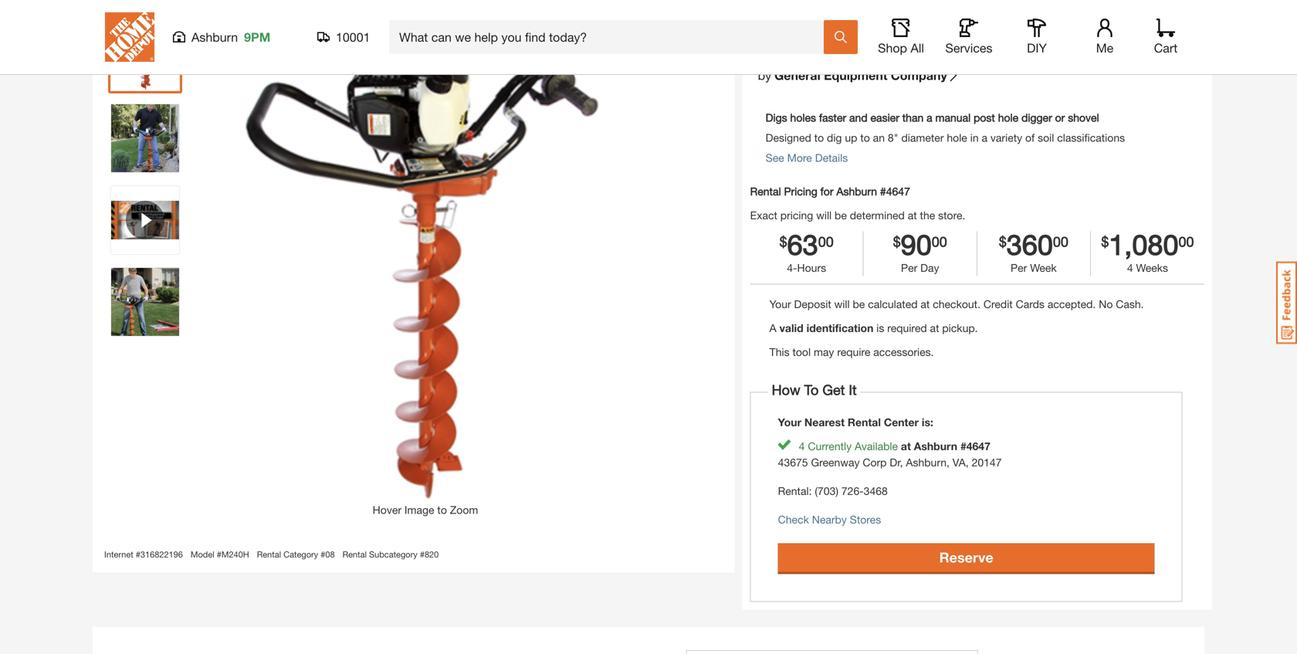 Task type: describe. For each thing, give the bounding box(es) containing it.
will for pricing
[[817, 209, 832, 222]]

08
[[326, 550, 335, 560]]

cart
[[1155, 41, 1178, 55]]

and
[[850, 111, 868, 124]]

is:
[[922, 416, 934, 429]]

00 for 1,080
[[1179, 233, 1195, 250]]

shop all
[[879, 41, 925, 55]]

10001
[[336, 30, 370, 44]]

at for required
[[931, 322, 940, 335]]

store.
[[939, 209, 966, 222]]

man
[[773, 39, 808, 59]]

require
[[838, 346, 871, 359]]

to
[[805, 382, 819, 398]]

per for 360
[[1011, 262, 1028, 274]]

nearby
[[813, 514, 847, 526]]

rental up company
[[866, 39, 918, 59]]

4-hours
[[788, 262, 827, 274]]

3468
[[864, 485, 888, 498]]

at for determined
[[908, 209, 918, 222]]

90
[[901, 228, 932, 261]]

corp
[[863, 456, 887, 469]]

check nearby stores
[[779, 514, 882, 526]]

at for calculated
[[921, 298, 930, 311]]

equipment
[[824, 68, 888, 83]]

shovel
[[1069, 111, 1100, 124]]

this tool may require accessories.
[[770, 346, 935, 359]]

2 , from the left
[[947, 456, 950, 469]]

to inside "link"
[[438, 504, 447, 516]]

your nearest rental center is:
[[779, 416, 934, 429]]

1 horizontal spatial to
[[815, 131, 824, 144]]

your deposit will be calculated at checkout. credit cards accepted. no cash.
[[770, 298, 1145, 311]]

your for your deposit will be calculated at checkout. credit cards accepted. no cash.
[[770, 298, 792, 311]]

dr
[[890, 456, 901, 469]]

8"
[[888, 131, 899, 144]]

more
[[788, 151, 813, 164]]

general equipment company
[[775, 68, 948, 83]]

63
[[788, 228, 819, 261]]

(703)
[[815, 485, 839, 498]]

00 for 63
[[819, 233, 834, 250]]

accepted.
[[1048, 298, 1097, 311]]

1,080 dollars and 00 cents element containing 00
[[1179, 231, 1195, 258]]

$ 1,080 00
[[1102, 228, 1195, 261]]

4 weeks
[[1128, 262, 1169, 274]]

$ 360 00
[[1000, 228, 1069, 261]]

calculated
[[869, 298, 918, 311]]

subcategory
[[369, 550, 418, 560]]

ashburn up exact pricing will be determined at the store.
[[837, 185, 878, 198]]

your for your nearest rental center is:
[[779, 416, 802, 429]]

designed
[[766, 131, 812, 144]]

or
[[1056, 111, 1066, 124]]

1,080
[[1110, 228, 1179, 261]]

currently
[[808, 440, 852, 453]]

be for calculated
[[853, 298, 866, 311]]

determined
[[850, 209, 905, 222]]

va
[[953, 456, 966, 469]]

check
[[779, 514, 810, 526]]

hover image to zoom
[[373, 504, 479, 516]]

# right "subcategory"
[[420, 550, 425, 560]]

may
[[814, 346, 835, 359]]

auger
[[813, 39, 861, 59]]

00 for 360
[[1054, 233, 1069, 250]]

an
[[874, 131, 885, 144]]

required
[[888, 322, 928, 335]]

0 vertical spatial a
[[927, 111, 933, 124]]

exact
[[751, 209, 778, 222]]

services button
[[945, 19, 994, 56]]

4 for weeks
[[1128, 262, 1134, 274]]

4 for currently
[[799, 440, 805, 453]]

this
[[770, 346, 790, 359]]

diy button
[[1013, 19, 1062, 56]]

shop all button
[[877, 19, 926, 56]]

greenway
[[812, 456, 860, 469]]

$ 90 00
[[894, 228, 948, 261]]

rental up exact
[[751, 185, 782, 198]]

726-
[[842, 485, 864, 498]]

lg digging generalequipment auger1man large 02 a.1 image
[[111, 104, 179, 172]]

services
[[946, 41, 993, 55]]

63 dollars and 00 cents element containing $
[[780, 231, 788, 258]]

reserve button
[[779, 544, 1156, 572]]

lg digging generalequipment auger1man large 01 a.0 image
[[111, 22, 179, 90]]

pricing
[[781, 209, 814, 222]]

# right 'category'
[[321, 550, 326, 560]]

me
[[1097, 41, 1114, 55]]

stores
[[850, 514, 882, 526]]

details
[[816, 151, 849, 164]]

rental: (703) 726-3468
[[779, 485, 888, 498]]

credit
[[984, 298, 1013, 311]]

than
[[903, 111, 924, 124]]

9pm
[[244, 30, 271, 44]]

1 , from the left
[[901, 456, 904, 469]]

zoom
[[450, 504, 479, 516]]

$ for 90
[[894, 233, 901, 250]]

reserve
[[940, 549, 994, 566]]

1,080 dollars and 00 cents element containing $
[[1102, 231, 1110, 258]]

rental up available
[[848, 416, 882, 429]]

ashburn 9pm
[[192, 30, 271, 44]]

holes
[[791, 111, 817, 124]]

per day
[[902, 262, 940, 274]]

feedback link image
[[1277, 261, 1298, 345]]

week
[[1031, 262, 1057, 274]]



Task type: vqa. For each thing, say whether or not it's contained in the screenshot.
Shop All
yes



Task type: locate. For each thing, give the bounding box(es) containing it.
2 horizontal spatial to
[[861, 131, 871, 144]]

, left va
[[947, 456, 950, 469]]

company
[[892, 68, 948, 83]]

a right in
[[982, 131, 988, 144]]

0 vertical spatial hole
[[999, 111, 1019, 124]]

diy
[[1028, 41, 1048, 55]]

of
[[1026, 131, 1035, 144]]

0 horizontal spatial hole
[[948, 131, 968, 144]]

day
[[921, 262, 940, 274]]

00 inside "$ 1,080 00"
[[1179, 233, 1195, 250]]

tool
[[793, 346, 811, 359]]

to
[[815, 131, 824, 144], [861, 131, 871, 144], [438, 504, 447, 516]]

it
[[849, 382, 857, 398]]

hole left in
[[948, 131, 968, 144]]

1 vertical spatial a
[[982, 131, 988, 144]]

316822196
[[141, 550, 183, 560]]

0 vertical spatial will
[[817, 209, 832, 222]]

at up required
[[921, 298, 930, 311]]

internet # 316822196 model # m240h rental category # 08 rental subcategory # 820
[[104, 550, 439, 560]]

4647 up determined
[[887, 185, 911, 198]]

90 dollars and 00 cents element containing $
[[894, 231, 901, 258]]

3 $ from the left
[[1000, 233, 1007, 250]]

be down rental pricing for ashburn # 4647
[[835, 209, 847, 222]]

1 horizontal spatial hole
[[999, 111, 1019, 124]]

1 vertical spatial your
[[779, 416, 802, 429]]

$
[[780, 233, 788, 250], [894, 233, 901, 250], [1000, 233, 1007, 250], [1102, 233, 1110, 250]]

no
[[1100, 298, 1114, 311]]

$ inside $ 63 00
[[780, 233, 788, 250]]

easier
[[871, 111, 900, 124]]

0 horizontal spatial 4
[[799, 440, 805, 453]]

$ for 360
[[1000, 233, 1007, 250]]

4 up 43675 on the right bottom of the page
[[799, 440, 805, 453]]

at inside '4 currently available at ashburn # 4647 43675 greenway corp dr , ashburn , va , 20147'
[[902, 440, 912, 453]]

per left day
[[902, 262, 918, 274]]

deposit
[[795, 298, 832, 311]]

, right corp
[[901, 456, 904, 469]]

the home depot logo image
[[105, 12, 155, 62]]

a right than
[[927, 111, 933, 124]]

00 inside the $ 360 00
[[1054, 233, 1069, 250]]

to left an on the top right of the page
[[861, 131, 871, 144]]

1 horizontal spatial be
[[853, 298, 866, 311]]

,
[[901, 456, 904, 469], [947, 456, 950, 469], [966, 456, 969, 469]]

$ 63 00
[[780, 228, 834, 261]]

1
[[758, 39, 768, 59]]

pickup.
[[943, 322, 979, 335]]

0 vertical spatial 4647
[[887, 185, 911, 198]]

will down for
[[817, 209, 832, 222]]

1 vertical spatial be
[[853, 298, 866, 311]]

4647 inside '4 currently available at ashburn # 4647 43675 greenway corp dr , ashburn , va , 20147'
[[967, 440, 991, 453]]

accessories.
[[874, 346, 935, 359]]

4 $ from the left
[[1102, 233, 1110, 250]]

What can we help you find today? search field
[[399, 21, 824, 53]]

43675
[[779, 456, 809, 469]]

checkout.
[[933, 298, 981, 311]]

rental pricing for ashburn # 4647
[[751, 185, 911, 198]]

1 per from the left
[[902, 262, 918, 274]]

4 currently available at ashburn # 4647 43675 greenway corp dr , ashburn , va , 20147
[[779, 440, 1002, 469]]

$ inside "$ 1,080 00"
[[1102, 233, 1110, 250]]

1 horizontal spatial 4
[[1128, 262, 1134, 274]]

3 00 from the left
[[1054, 233, 1069, 250]]

see
[[766, 151, 785, 164]]

category
[[284, 550, 318, 560]]

00 inside $ 63 00
[[819, 233, 834, 250]]

360 dollars and 00 cents element containing $
[[1000, 231, 1007, 258]]

2 horizontal spatial ,
[[966, 456, 969, 469]]

identification
[[807, 322, 874, 335]]

4647 up 20147
[[967, 440, 991, 453]]

1 vertical spatial hole
[[948, 131, 968, 144]]

1 horizontal spatial per
[[1011, 262, 1028, 274]]

10001 button
[[318, 29, 371, 45]]

will for deposit
[[835, 298, 850, 311]]

# right model
[[217, 550, 222, 560]]

2 per from the left
[[1011, 262, 1028, 274]]

1 horizontal spatial 4647
[[967, 440, 991, 453]]

$ inside the $ 360 00
[[1000, 233, 1007, 250]]

hole up variety
[[999, 111, 1019, 124]]

pricing
[[785, 185, 818, 198]]

0 vertical spatial 4
[[1128, 262, 1134, 274]]

model
[[191, 550, 215, 560]]

hover
[[373, 504, 402, 516]]

to left zoom
[[438, 504, 447, 516]]

, left 20147
[[966, 456, 969, 469]]

0 horizontal spatial 4647
[[887, 185, 911, 198]]

1 00 from the left
[[819, 233, 834, 250]]

63 dollars and 00 cents element containing 00
[[819, 231, 834, 258]]

variety
[[991, 131, 1023, 144]]

$ inside $ 90 00
[[894, 233, 901, 250]]

3 , from the left
[[966, 456, 969, 469]]

at left the pickup.
[[931, 322, 940, 335]]

at left the
[[908, 209, 918, 222]]

1 vertical spatial will
[[835, 298, 850, 311]]

manual
[[936, 111, 971, 124]]

per
[[902, 262, 918, 274], [1011, 262, 1028, 274]]

360
[[1007, 228, 1054, 261]]

at down center in the bottom right of the page
[[902, 440, 912, 453]]

63 dollars and 00 cents element
[[751, 228, 864, 261], [788, 228, 819, 261], [780, 231, 788, 258], [819, 231, 834, 258]]

0 horizontal spatial ,
[[901, 456, 904, 469]]

see more details link
[[766, 151, 849, 164]]

2 $ from the left
[[894, 233, 901, 250]]

nearest
[[805, 416, 845, 429]]

dig
[[827, 131, 843, 144]]

ashburn right 'dr'
[[907, 456, 947, 469]]

4-
[[788, 262, 798, 274]]

4 inside '4 currently available at ashburn # 4647 43675 greenway corp dr , ashburn , va , 20147'
[[799, 440, 805, 453]]

20147
[[972, 456, 1002, 469]]

hours
[[798, 262, 827, 274]]

0 horizontal spatial to
[[438, 504, 447, 516]]

per left week
[[1011, 262, 1028, 274]]

digs holes faster and easier than a manual post hole digger or shovel designed to dig up to an 8" diameter hole in a variety of soil classiﬁcations see more details
[[766, 111, 1126, 164]]

be up a valid identification is required at pickup.
[[853, 298, 866, 311]]

for
[[821, 185, 834, 198]]

ashburn left 9pm
[[192, 30, 238, 44]]

0 vertical spatial your
[[770, 298, 792, 311]]

in
[[971, 131, 979, 144]]

will up identification
[[835, 298, 850, 311]]

lg digging generalequipment auger1man large 03 a.2 image
[[111, 268, 179, 336]]

the
[[921, 209, 936, 222]]

$ for 1,080
[[1102, 233, 1110, 250]]

get
[[823, 382, 845, 398]]

1,080 dollars and 00 cents element
[[1092, 228, 1205, 261], [1110, 228, 1179, 261], [1102, 231, 1110, 258], [1179, 231, 1195, 258]]

soil
[[1038, 131, 1055, 144]]

1 vertical spatial 4
[[799, 440, 805, 453]]

m240h
[[222, 550, 249, 560]]

ashburn down is:
[[915, 440, 958, 453]]

0 vertical spatial be
[[835, 209, 847, 222]]

be
[[835, 209, 847, 222], [853, 298, 866, 311]]

820
[[425, 550, 439, 560]]

1 $ from the left
[[780, 233, 788, 250]]

rental left 'category'
[[257, 550, 281, 560]]

6031154404001 image
[[111, 201, 179, 240]]

diameter
[[902, 131, 945, 144]]

internet
[[104, 550, 133, 560]]

# up determined
[[881, 185, 887, 198]]

valid
[[780, 322, 804, 335]]

4 00 from the left
[[1179, 233, 1195, 250]]

0 horizontal spatial be
[[835, 209, 847, 222]]

how to get it
[[768, 382, 861, 398]]

per week
[[1011, 262, 1057, 274]]

1 horizontal spatial will
[[835, 298, 850, 311]]

your up a
[[770, 298, 792, 311]]

be for determined
[[835, 209, 847, 222]]

1 vertical spatial 4647
[[967, 440, 991, 453]]

your down how
[[779, 416, 802, 429]]

0 horizontal spatial a
[[927, 111, 933, 124]]

90 dollars and 00 cents element
[[864, 228, 977, 261], [901, 228, 932, 261], [894, 231, 901, 258], [932, 231, 948, 258]]

1 horizontal spatial ,
[[947, 456, 950, 469]]

cash.
[[1117, 298, 1145, 311]]

to left dig
[[815, 131, 824, 144]]

# inside '4 currently available at ashburn # 4647 43675 greenway corp dr , ashburn , va , 20147'
[[961, 440, 967, 453]]

center
[[885, 416, 919, 429]]

$ for 63
[[780, 233, 788, 250]]

rental:
[[779, 485, 812, 498]]

per for 90
[[902, 262, 918, 274]]

# right internet
[[136, 550, 141, 560]]

me button
[[1081, 19, 1130, 56]]

rental right 08
[[343, 550, 367, 560]]

hole
[[999, 111, 1019, 124], [948, 131, 968, 144]]

a valid identification is required at pickup.
[[770, 322, 979, 335]]

classiﬁcations
[[1058, 131, 1126, 144]]

0 horizontal spatial will
[[817, 209, 832, 222]]

00 for 90
[[932, 233, 948, 250]]

2 00 from the left
[[932, 233, 948, 250]]

90 dollars and 00 cents element containing 00
[[932, 231, 948, 258]]

will
[[817, 209, 832, 222], [835, 298, 850, 311]]

00 inside $ 90 00
[[932, 233, 948, 250]]

1 man auger rental
[[758, 39, 918, 59]]

360 dollars and 00 cents element containing 00
[[1054, 231, 1069, 258]]

4 left weeks at the top
[[1128, 262, 1134, 274]]

#
[[881, 185, 887, 198], [961, 440, 967, 453], [136, 550, 141, 560], [217, 550, 222, 560], [321, 550, 326, 560], [420, 550, 425, 560]]

1 horizontal spatial a
[[982, 131, 988, 144]]

shop
[[879, 41, 908, 55]]

is
[[877, 322, 885, 335]]

# up va
[[961, 440, 967, 453]]

check nearby stores link
[[779, 514, 882, 526]]

360 dollars and 00 cents element
[[978, 228, 1091, 261], [1007, 228, 1054, 261], [1000, 231, 1007, 258], [1054, 231, 1069, 258]]

up
[[846, 131, 858, 144]]

hover image to zoom link
[[194, 39, 657, 518]]

0 horizontal spatial per
[[902, 262, 918, 274]]

digger
[[1022, 111, 1053, 124]]



